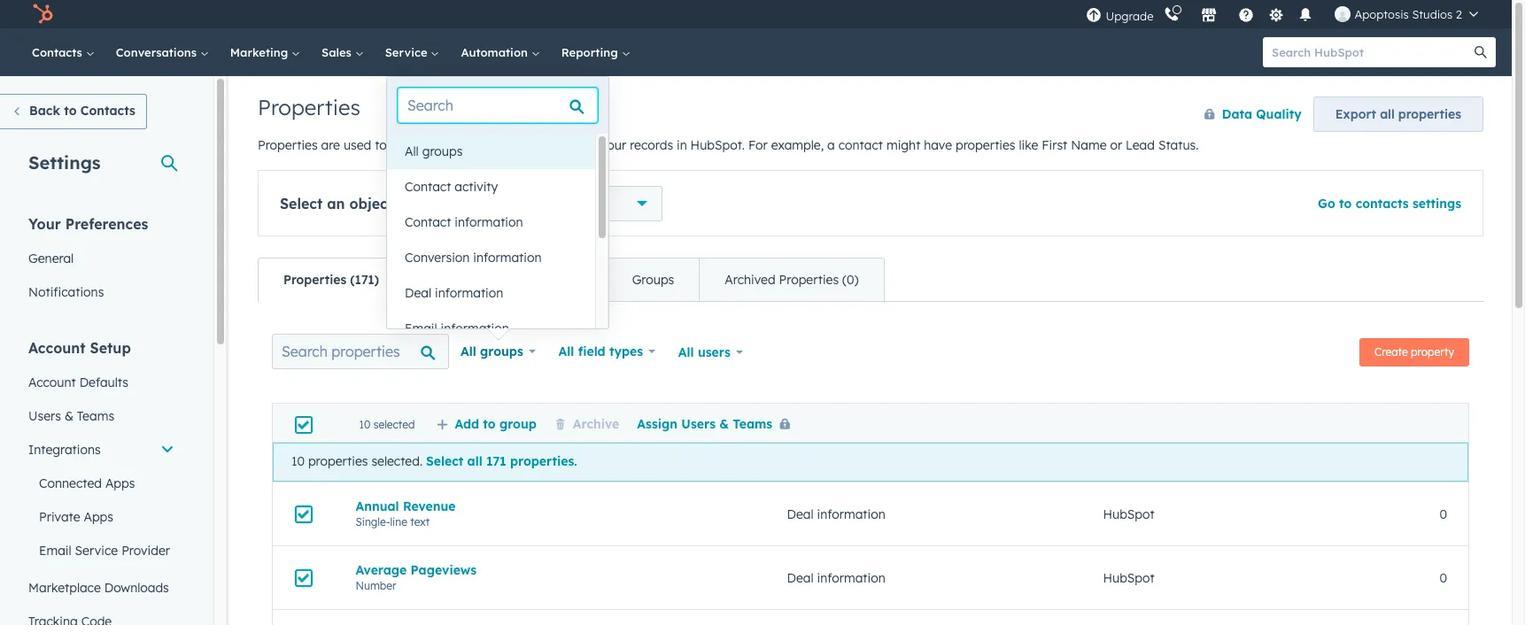 Task type: vqa. For each thing, say whether or not it's contained in the screenshot.
1st Company
no



Task type: describe. For each thing, give the bounding box(es) containing it.
revenue
[[403, 498, 456, 514]]

help image
[[1239, 8, 1255, 24]]

create
[[1375, 345, 1408, 359]]

account defaults
[[28, 375, 128, 391]]

groups
[[632, 272, 674, 288]]

email for email information
[[405, 321, 437, 337]]

export
[[1336, 106, 1376, 122]]

deal information button
[[387, 275, 595, 311]]

export all properties
[[1336, 106, 1461, 122]]

contacts inside "link"
[[32, 45, 86, 59]]

email service provider link
[[18, 534, 185, 568]]

integrations button
[[18, 433, 185, 467]]

marketplace
[[28, 580, 101, 596]]

are
[[321, 137, 340, 153]]

archived
[[725, 272, 776, 288]]

back
[[29, 103, 60, 119]]

annual revenue button
[[356, 498, 744, 514]]

all groups inside button
[[405, 143, 463, 159]]

marketplace downloads link
[[18, 571, 185, 605]]

search button
[[1466, 37, 1496, 67]]

or
[[1110, 137, 1122, 153]]

teams inside account setup element
[[77, 408, 114, 424]]

to for add to group
[[483, 416, 496, 432]]

conversations
[[116, 45, 200, 59]]

properties are used to collect and store information about your records in hubspot. for example, a contact might have properties like first name or lead status.
[[258, 137, 1199, 153]]

archived properties (0)
[[725, 272, 859, 288]]

account setup element
[[18, 338, 185, 625]]

users & teams
[[28, 408, 114, 424]]

users
[[698, 345, 731, 360]]

automation link
[[450, 28, 551, 76]]

properties.
[[510, 454, 577, 470]]

teams inside tab panel
[[733, 416, 773, 432]]

conditional
[[429, 272, 496, 288]]

10 for 10 selected
[[359, 418, 371, 431]]

about
[[562, 137, 597, 153]]

contact properties
[[449, 195, 575, 213]]

quality
[[1256, 106, 1302, 122]]

contact for contact information
[[405, 214, 451, 230]]

marketplaces button
[[1191, 0, 1228, 28]]

all users
[[678, 345, 731, 360]]

sales
[[322, 45, 355, 59]]

an
[[327, 195, 345, 213]]

apps for connected apps
[[105, 476, 135, 492]]

contact information button
[[387, 205, 595, 240]]

records
[[630, 137, 673, 153]]

your
[[28, 215, 61, 233]]

sales link
[[311, 28, 374, 76]]

conversations link
[[105, 28, 219, 76]]

0 for average pageviews
[[1440, 570, 1447, 586]]

field
[[578, 344, 605, 360]]

deal information for average pageviews
[[787, 570, 886, 586]]

data quality button
[[1186, 97, 1303, 132]]

conversion information button
[[387, 240, 595, 275]]

archive button
[[554, 416, 619, 432]]

group
[[499, 416, 537, 432]]

service inside email service provider link
[[75, 543, 118, 559]]

& inside users & teams link
[[65, 408, 73, 424]]

reporting
[[561, 45, 621, 59]]

all field types button
[[547, 334, 667, 369]]

0 vertical spatial search search field
[[398, 88, 598, 123]]

store
[[457, 137, 487, 153]]

conditional property logic
[[429, 272, 582, 288]]

logic
[[554, 272, 582, 288]]

properties left the "like"
[[956, 137, 1016, 153]]

marketing link
[[219, 28, 311, 76]]

marketplace downloads
[[28, 580, 169, 596]]

properties for properties
[[258, 94, 360, 120]]

add
[[455, 416, 479, 432]]

171
[[486, 454, 506, 470]]

annual
[[356, 498, 399, 514]]

help button
[[1232, 0, 1262, 28]]

hubspot for pageviews
[[1103, 570, 1155, 586]]

deal for pageviews
[[787, 570, 814, 586]]

and
[[431, 137, 454, 153]]

pageviews
[[411, 562, 477, 578]]

connected apps link
[[18, 467, 185, 500]]

defaults
[[79, 375, 128, 391]]

to right used
[[375, 137, 387, 153]]

deal for revenue
[[787, 506, 814, 522]]

marketplaces image
[[1201, 8, 1217, 24]]

groups inside dropdown button
[[480, 344, 523, 360]]

conversion
[[405, 250, 470, 266]]

annual revenue single-line text
[[356, 498, 456, 528]]

a
[[827, 137, 835, 153]]

10 for 10 properties selected. select all 171 properties.
[[291, 454, 305, 470]]

settings image
[[1268, 8, 1284, 23]]

contact activity button
[[387, 169, 595, 205]]

archived properties (0) link
[[699, 259, 884, 301]]

groups inside button
[[422, 143, 463, 159]]

apoptosis studios 2 button
[[1325, 0, 1489, 28]]

tab list containing properties (171)
[[258, 258, 885, 302]]

0 for annual revenue
[[1440, 506, 1447, 522]]

average pageviews button
[[356, 562, 744, 578]]

activity
[[455, 179, 498, 195]]

collect
[[390, 137, 428, 153]]

properties for properties are used to collect and store information about your records in hubspot. for example, a contact might have properties like first name or lead status.
[[258, 137, 318, 153]]

go
[[1318, 196, 1335, 212]]

apoptosis studios 2
[[1355, 7, 1462, 21]]

deal inside button
[[405, 285, 431, 301]]

assign
[[637, 416, 678, 432]]

your
[[600, 137, 626, 153]]

account for account setup
[[28, 339, 86, 357]]

your preferences element
[[18, 214, 185, 309]]

all for the all users popup button
[[678, 345, 694, 360]]

for
[[748, 137, 768, 153]]

service inside service link
[[385, 45, 431, 59]]

email for email service provider
[[39, 543, 71, 559]]

all groups inside dropdown button
[[461, 344, 523, 360]]

account defaults link
[[18, 366, 185, 399]]

deal information for annual revenue
[[787, 506, 886, 522]]

average
[[356, 562, 407, 578]]



Task type: locate. For each thing, give the bounding box(es) containing it.
tab list
[[258, 258, 885, 302]]

property for create
[[1411, 345, 1454, 359]]

example,
[[771, 137, 824, 153]]

1 vertical spatial select
[[426, 454, 463, 470]]

properties for properties (171)
[[283, 272, 347, 288]]

apps up private apps link
[[105, 476, 135, 492]]

1 hubspot from the top
[[1103, 506, 1155, 522]]

& inside tab panel
[[719, 416, 729, 432]]

contact for contact activity
[[405, 179, 451, 195]]

contact up contact information
[[449, 195, 502, 213]]

list box
[[387, 134, 609, 346]]

conversion information
[[405, 250, 542, 266]]

1 horizontal spatial teams
[[733, 416, 773, 432]]

& right assign
[[719, 416, 729, 432]]

Search HubSpot search field
[[1263, 37, 1480, 67]]

0 vertical spatial account
[[28, 339, 86, 357]]

all inside button
[[1380, 106, 1395, 122]]

private apps
[[39, 509, 113, 525]]

add to group button
[[436, 416, 537, 432]]

property
[[500, 272, 550, 288], [1411, 345, 1454, 359]]

object:
[[349, 195, 397, 213]]

contact up conversion
[[405, 214, 451, 230]]

to inside back to contacts link
[[64, 103, 77, 119]]

1 horizontal spatial property
[[1411, 345, 1454, 359]]

properties
[[258, 94, 360, 120], [258, 137, 318, 153], [283, 272, 347, 288], [779, 272, 839, 288]]

account up 'users & teams'
[[28, 375, 76, 391]]

all inside popup button
[[559, 344, 574, 360]]

hubspot
[[1103, 506, 1155, 522], [1103, 570, 1155, 586]]

1 vertical spatial 0
[[1440, 570, 1447, 586]]

10 selected
[[359, 418, 415, 431]]

1 horizontal spatial email
[[405, 321, 437, 337]]

all groups up contact activity
[[405, 143, 463, 159]]

0 vertical spatial select
[[280, 195, 323, 213]]

single-
[[356, 515, 390, 528]]

0 horizontal spatial property
[[500, 272, 550, 288]]

preferences
[[65, 215, 148, 233]]

select an object:
[[280, 195, 397, 213]]

email information button
[[387, 311, 595, 346]]

0 horizontal spatial all
[[467, 454, 482, 470]]

all left 171
[[467, 454, 482, 470]]

0 vertical spatial all groups
[[405, 143, 463, 159]]

2
[[1456, 7, 1462, 21]]

to right back
[[64, 103, 77, 119]]

1 vertical spatial deal
[[787, 506, 814, 522]]

0 vertical spatial deal information
[[405, 285, 503, 301]]

1 vertical spatial service
[[75, 543, 118, 559]]

apps up email service provider link
[[84, 509, 113, 525]]

archive
[[573, 416, 619, 432]]

to
[[64, 103, 77, 119], [375, 137, 387, 153], [1339, 196, 1352, 212], [483, 416, 496, 432]]

(171)
[[350, 272, 379, 288]]

0 horizontal spatial email
[[39, 543, 71, 559]]

0 horizontal spatial groups
[[422, 143, 463, 159]]

1 vertical spatial all
[[467, 454, 482, 470]]

deal information
[[405, 285, 503, 301], [787, 506, 886, 522], [787, 570, 886, 586]]

users
[[28, 408, 61, 424], [681, 416, 716, 432]]

1 vertical spatial contacts
[[80, 103, 135, 119]]

export all properties button
[[1313, 97, 1484, 132]]

properties left are
[[258, 137, 318, 153]]

properties right activity on the left of page
[[506, 195, 575, 213]]

service down private apps link
[[75, 543, 118, 559]]

select down the add
[[426, 454, 463, 470]]

properties left "selected."
[[308, 454, 368, 470]]

0 horizontal spatial users
[[28, 408, 61, 424]]

line
[[390, 515, 407, 528]]

add to group
[[455, 416, 537, 432]]

1 horizontal spatial 10
[[359, 418, 371, 431]]

1 vertical spatial hubspot
[[1103, 570, 1155, 586]]

all inside button
[[405, 143, 419, 159]]

all groups down email information
[[461, 344, 523, 360]]

contact down and
[[405, 179, 451, 195]]

hubspot.
[[691, 137, 745, 153]]

1 0 from the top
[[1440, 506, 1447, 522]]

2 0 from the top
[[1440, 570, 1447, 586]]

all groups button
[[449, 334, 547, 369]]

all
[[1380, 106, 1395, 122], [467, 454, 482, 470]]

contact
[[839, 137, 883, 153]]

name
[[1071, 137, 1107, 153]]

marketing
[[230, 45, 291, 59]]

menu containing apoptosis studios 2
[[1085, 0, 1491, 28]]

all for all field types popup button
[[559, 344, 574, 360]]

(0)
[[842, 272, 859, 288]]

0 horizontal spatial 10
[[291, 454, 305, 470]]

1 vertical spatial apps
[[84, 509, 113, 525]]

select inside tab panel
[[426, 454, 463, 470]]

account for account defaults
[[28, 375, 76, 391]]

select
[[280, 195, 323, 213], [426, 454, 463, 470]]

groups
[[422, 143, 463, 159], [480, 344, 523, 360]]

select left an
[[280, 195, 323, 213]]

1 vertical spatial search search field
[[272, 334, 449, 369]]

teams down account defaults link
[[77, 408, 114, 424]]

hubspot link
[[21, 4, 66, 25]]

2 vertical spatial deal information
[[787, 570, 886, 586]]

menu
[[1085, 0, 1491, 28]]

private apps link
[[18, 500, 185, 534]]

contacts right back
[[80, 103, 135, 119]]

types
[[609, 344, 643, 360]]

list box containing all groups
[[387, 134, 609, 346]]

1 vertical spatial 10
[[291, 454, 305, 470]]

1 horizontal spatial users
[[681, 416, 716, 432]]

service link
[[374, 28, 450, 76]]

0 horizontal spatial service
[[75, 543, 118, 559]]

provider
[[121, 543, 170, 559]]

hubspot image
[[32, 4, 53, 25]]

to right the add
[[483, 416, 496, 432]]

groups link
[[606, 259, 699, 301]]

0
[[1440, 506, 1447, 522], [1440, 570, 1447, 586]]

apps for private apps
[[84, 509, 113, 525]]

tab panel
[[258, 301, 1484, 625]]

to for go to contacts settings
[[1339, 196, 1352, 212]]

properties left (171)
[[283, 272, 347, 288]]

email down private
[[39, 543, 71, 559]]

calling icon button
[[1157, 3, 1187, 26]]

0 vertical spatial email
[[405, 321, 437, 337]]

tab panel containing all groups
[[258, 301, 1484, 625]]

private
[[39, 509, 80, 525]]

search search field down (171)
[[272, 334, 449, 369]]

0 vertical spatial all
[[1380, 106, 1395, 122]]

properties inside tab panel
[[308, 454, 368, 470]]

users inside tab panel
[[681, 416, 716, 432]]

1 horizontal spatial service
[[385, 45, 431, 59]]

property inside button
[[1411, 345, 1454, 359]]

1 horizontal spatial groups
[[480, 344, 523, 360]]

0 vertical spatial 0
[[1440, 506, 1447, 522]]

2 vertical spatial deal
[[787, 570, 814, 586]]

contacts down hubspot link
[[32, 45, 86, 59]]

select all 171 properties. button
[[426, 454, 577, 471]]

2 account from the top
[[28, 375, 76, 391]]

0 horizontal spatial teams
[[77, 408, 114, 424]]

0 vertical spatial apps
[[105, 476, 135, 492]]

email service provider
[[39, 543, 170, 559]]

& up integrations
[[65, 408, 73, 424]]

tara schultz image
[[1335, 6, 1351, 22]]

1 vertical spatial email
[[39, 543, 71, 559]]

first
[[1042, 137, 1068, 153]]

hubspot for revenue
[[1103, 506, 1155, 522]]

contact activity
[[405, 179, 498, 195]]

properties right export
[[1398, 106, 1461, 122]]

connected
[[39, 476, 102, 492]]

account setup
[[28, 339, 131, 357]]

contact inside 'popup button'
[[449, 195, 502, 213]]

search search field inside tab panel
[[272, 334, 449, 369]]

automation
[[461, 45, 531, 59]]

property right create
[[1411, 345, 1454, 359]]

all right export
[[1380, 106, 1395, 122]]

2 hubspot from the top
[[1103, 570, 1155, 586]]

to right "go"
[[1339, 196, 1352, 212]]

settings
[[28, 151, 101, 174]]

1 vertical spatial groups
[[480, 344, 523, 360]]

account up account defaults
[[28, 339, 86, 357]]

1 horizontal spatial select
[[426, 454, 463, 470]]

contact inside button
[[405, 214, 451, 230]]

property left logic on the top
[[500, 272, 550, 288]]

teams
[[77, 408, 114, 424], [733, 416, 773, 432]]

contacts
[[1356, 196, 1409, 212]]

0 horizontal spatial select
[[280, 195, 323, 213]]

1 vertical spatial deal information
[[787, 506, 886, 522]]

go to contacts settings button
[[1318, 196, 1461, 212]]

groups up contact activity
[[422, 143, 463, 159]]

1 vertical spatial property
[[1411, 345, 1454, 359]]

all left users
[[678, 345, 694, 360]]

all inside dropdown button
[[461, 344, 476, 360]]

0 vertical spatial deal
[[405, 285, 431, 301]]

go to contacts settings
[[1318, 196, 1461, 212]]

general link
[[18, 242, 185, 275]]

conditional property logic link
[[404, 259, 606, 301]]

number
[[356, 579, 396, 592]]

all left the field
[[559, 344, 574, 360]]

0 horizontal spatial &
[[65, 408, 73, 424]]

email down conditional
[[405, 321, 437, 337]]

selected
[[374, 418, 415, 431]]

Search search field
[[398, 88, 598, 123], [272, 334, 449, 369]]

notifications image
[[1298, 8, 1314, 24]]

all down email information
[[461, 344, 476, 360]]

properties up are
[[258, 94, 360, 120]]

1 horizontal spatial &
[[719, 416, 729, 432]]

property for conditional
[[500, 272, 550, 288]]

0 vertical spatial groups
[[422, 143, 463, 159]]

groups down email information
[[480, 344, 523, 360]]

apoptosis
[[1355, 7, 1409, 21]]

data quality
[[1222, 106, 1302, 122]]

properties
[[1398, 106, 1461, 122], [956, 137, 1016, 153], [506, 195, 575, 213], [308, 454, 368, 470]]

average pageviews number
[[356, 562, 477, 592]]

downloads
[[104, 580, 169, 596]]

properties left (0)
[[779, 272, 839, 288]]

contact for contact properties
[[449, 195, 502, 213]]

users inside account setup element
[[28, 408, 61, 424]]

deal information inside deal information button
[[405, 285, 503, 301]]

like
[[1019, 137, 1038, 153]]

deal
[[405, 285, 431, 301], [787, 506, 814, 522], [787, 570, 814, 586]]

all left and
[[405, 143, 419, 159]]

to for back to contacts
[[64, 103, 77, 119]]

all inside popup button
[[678, 345, 694, 360]]

0 vertical spatial hubspot
[[1103, 506, 1155, 522]]

search search field up all groups button
[[398, 88, 598, 123]]

properties inside 'popup button'
[[506, 195, 575, 213]]

integrations
[[28, 442, 101, 458]]

0 vertical spatial service
[[385, 45, 431, 59]]

used
[[344, 137, 371, 153]]

information
[[490, 137, 559, 153], [455, 214, 523, 230], [473, 250, 542, 266], [435, 285, 503, 301], [441, 321, 509, 337], [817, 506, 886, 522], [817, 570, 886, 586]]

search image
[[1475, 46, 1487, 58]]

apps
[[105, 476, 135, 492], [84, 509, 113, 525]]

might
[[887, 137, 921, 153]]

teams down the all users popup button
[[733, 416, 773, 432]]

users right assign
[[681, 416, 716, 432]]

email inside button
[[405, 321, 437, 337]]

assign users & teams
[[637, 416, 773, 432]]

1 account from the top
[[28, 339, 86, 357]]

1 vertical spatial account
[[28, 375, 76, 391]]

contact properties button
[[439, 186, 663, 221]]

calling icon image
[[1164, 7, 1180, 23]]

create property
[[1375, 345, 1454, 359]]

0 vertical spatial 10
[[359, 418, 371, 431]]

0 vertical spatial property
[[500, 272, 550, 288]]

all for all groups dropdown button on the bottom left of page
[[461, 344, 476, 360]]

1 horizontal spatial all
[[1380, 106, 1395, 122]]

properties inside button
[[1398, 106, 1461, 122]]

1 vertical spatial all groups
[[461, 344, 523, 360]]

users up integrations
[[28, 408, 61, 424]]

0 vertical spatial contacts
[[32, 45, 86, 59]]

contacts link
[[21, 28, 105, 76]]

upgrade image
[[1086, 8, 1102, 23]]

information inside button
[[473, 250, 542, 266]]

email inside account setup element
[[39, 543, 71, 559]]

connected apps
[[39, 476, 135, 492]]

service right sales link
[[385, 45, 431, 59]]

all inside tab panel
[[467, 454, 482, 470]]

contact inside button
[[405, 179, 451, 195]]

studios
[[1412, 7, 1453, 21]]



